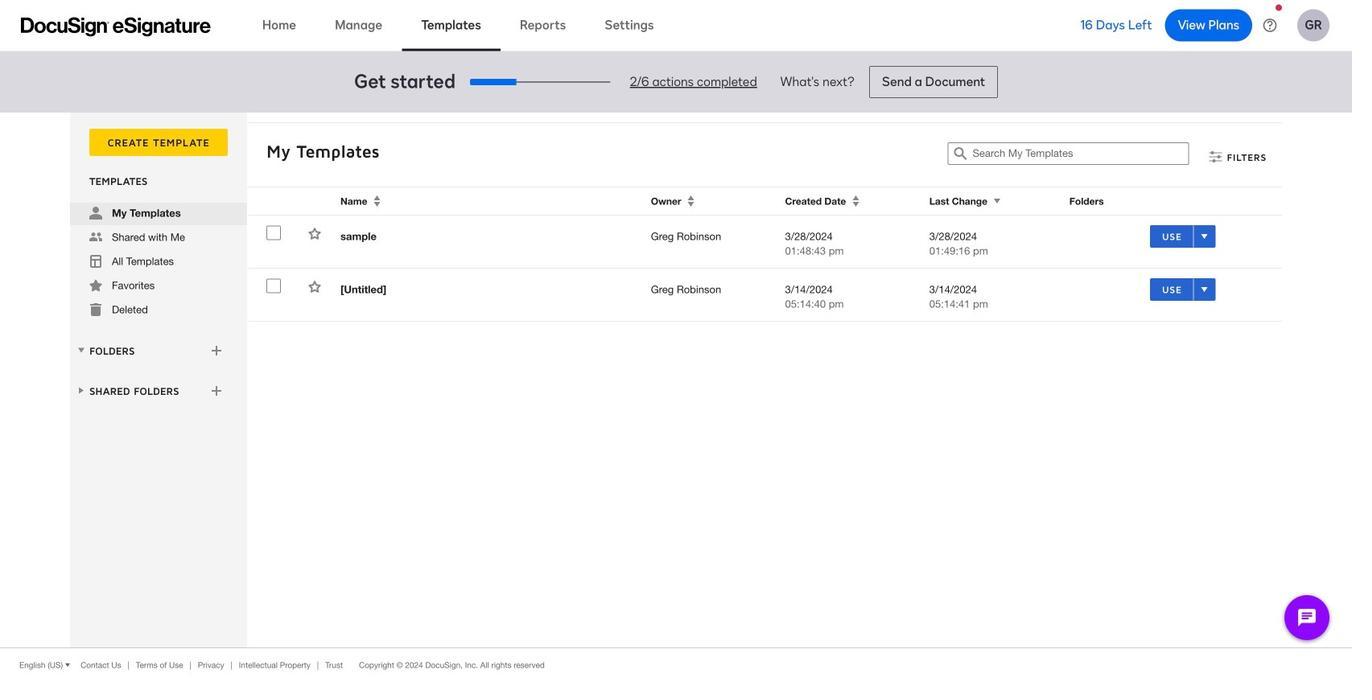 Task type: vqa. For each thing, say whether or not it's contained in the screenshot.
DESCRIPTION (OPTIONAL) Text Box
no



Task type: describe. For each thing, give the bounding box(es) containing it.
trash image
[[89, 303, 102, 316]]

docusign esignature image
[[21, 17, 211, 37]]

Search My Templates text field
[[973, 143, 1188, 164]]

more info region
[[0, 648, 1352, 683]]

add sample to favorites image
[[308, 227, 321, 240]]

star filled image
[[89, 279, 102, 292]]

templates image
[[89, 255, 102, 268]]

shared image
[[89, 231, 102, 244]]



Task type: locate. For each thing, give the bounding box(es) containing it.
user image
[[89, 207, 102, 220]]

add [untitled] to favorites image
[[308, 281, 321, 293]]

view folders image
[[75, 344, 88, 357]]

secondary navigation region
[[70, 113, 1286, 648]]

view shared folders image
[[75, 384, 88, 397]]



